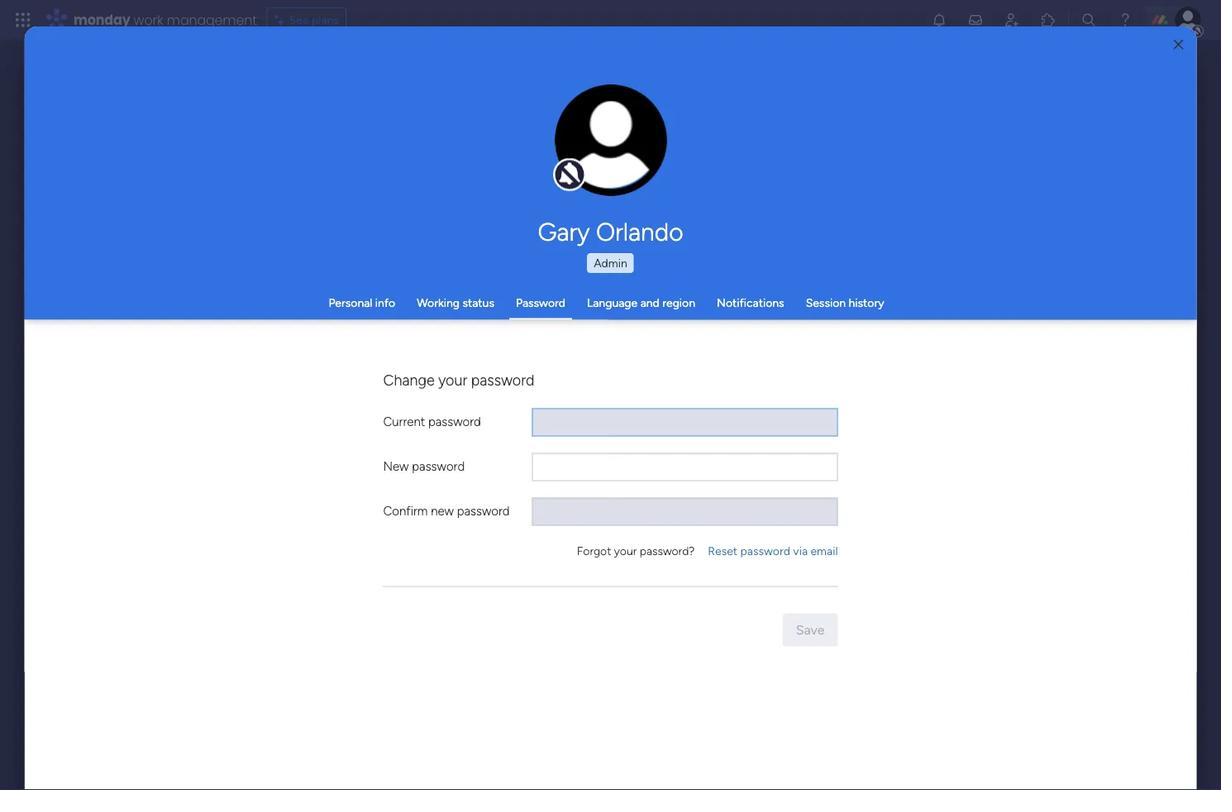 Task type: vqa. For each thing, say whether or not it's contained in the screenshot.
Personal info
yes



Task type: describe. For each thing, give the bounding box(es) containing it.
select product image
[[15, 12, 31, 28]]

change your password
[[383, 371, 535, 389]]

Current password password field
[[532, 408, 838, 436]]

password for current password
[[429, 414, 481, 429]]

working status
[[417, 296, 495, 310]]

confirm new password
[[383, 503, 510, 518]]

notifications link
[[717, 296, 785, 310]]

change for change profile picture
[[576, 149, 613, 162]]

gary orlando dialog
[[24, 26, 1197, 790]]

notifications
[[717, 296, 785, 310]]

New password password field
[[532, 453, 838, 481]]

personal
[[329, 296, 373, 310]]

info
[[375, 296, 396, 310]]

gary
[[538, 217, 590, 247]]

personal info link
[[329, 296, 396, 310]]

monday
[[74, 10, 130, 29]]

change profile picture
[[576, 149, 646, 176]]

plans
[[312, 13, 339, 27]]

change profile picture button
[[555, 84, 668, 197]]

your for change
[[439, 371, 468, 389]]

close image
[[1174, 39, 1184, 51]]

notifications image
[[932, 12, 948, 28]]

current password
[[383, 414, 481, 429]]

help image
[[1118, 12, 1134, 28]]

reset password via email link
[[708, 543, 838, 559]]

search everything image
[[1081, 12, 1098, 28]]

gary orlando button
[[383, 217, 838, 247]]

monday work management
[[74, 10, 257, 29]]

gary orlando image
[[1176, 7, 1202, 33]]

via
[[794, 544, 808, 558]]

language and region link
[[587, 296, 696, 310]]

orlando
[[596, 217, 684, 247]]

history
[[849, 296, 885, 310]]

password
[[516, 296, 566, 310]]

inbox image
[[968, 12, 984, 28]]

work
[[134, 10, 163, 29]]

change for change your password
[[383, 371, 435, 389]]

Confirm new password password field
[[532, 498, 838, 526]]

invite members image
[[1004, 12, 1021, 28]]

language and region
[[587, 296, 696, 310]]

see plans button
[[267, 7, 347, 32]]



Task type: locate. For each thing, give the bounding box(es) containing it.
change up current
[[383, 371, 435, 389]]

0 vertical spatial your
[[439, 371, 468, 389]]

see
[[289, 13, 309, 27]]

your right forgot
[[615, 544, 637, 558]]

0 horizontal spatial your
[[439, 371, 468, 389]]

change inside "change profile picture"
[[576, 149, 613, 162]]

your for forgot
[[615, 544, 637, 558]]

region
[[663, 296, 696, 310]]

reset
[[708, 544, 738, 558]]

1 vertical spatial your
[[615, 544, 637, 558]]

profile
[[616, 149, 646, 162]]

forgot your password?
[[577, 544, 695, 558]]

working status link
[[417, 296, 495, 310]]

picture
[[595, 163, 628, 176]]

and
[[641, 296, 660, 310]]

email
[[811, 544, 838, 558]]

personal info
[[329, 296, 396, 310]]

new password
[[383, 459, 465, 473]]

password
[[471, 371, 535, 389], [429, 414, 481, 429], [412, 459, 465, 473], [457, 503, 510, 518], [741, 544, 791, 558]]

1 vertical spatial change
[[383, 371, 435, 389]]

gary orlando
[[538, 217, 684, 247]]

your
[[439, 371, 468, 389], [615, 544, 637, 558]]

password link
[[516, 296, 566, 310]]

0 vertical spatial change
[[576, 149, 613, 162]]

1 horizontal spatial your
[[615, 544, 637, 558]]

language
[[587, 296, 638, 310]]

1 horizontal spatial change
[[576, 149, 613, 162]]

session history link
[[806, 296, 885, 310]]

password for new password
[[412, 459, 465, 473]]

change up picture
[[576, 149, 613, 162]]

new
[[383, 459, 409, 473]]

session
[[806, 296, 846, 310]]

password?
[[640, 544, 695, 558]]

new
[[431, 503, 454, 518]]

reset password via email
[[708, 544, 838, 558]]

apps image
[[1041, 12, 1057, 28]]

password for reset password via email
[[741, 544, 791, 558]]

confirm
[[383, 503, 428, 518]]

admin
[[594, 256, 628, 270]]

current
[[383, 414, 425, 429]]

status
[[463, 296, 495, 310]]

forgot
[[577, 544, 612, 558]]

working
[[417, 296, 460, 310]]

management
[[167, 10, 257, 29]]

session history
[[806, 296, 885, 310]]

0 horizontal spatial change
[[383, 371, 435, 389]]

change
[[576, 149, 613, 162], [383, 371, 435, 389]]

your up current password
[[439, 371, 468, 389]]

see plans
[[289, 13, 339, 27]]



